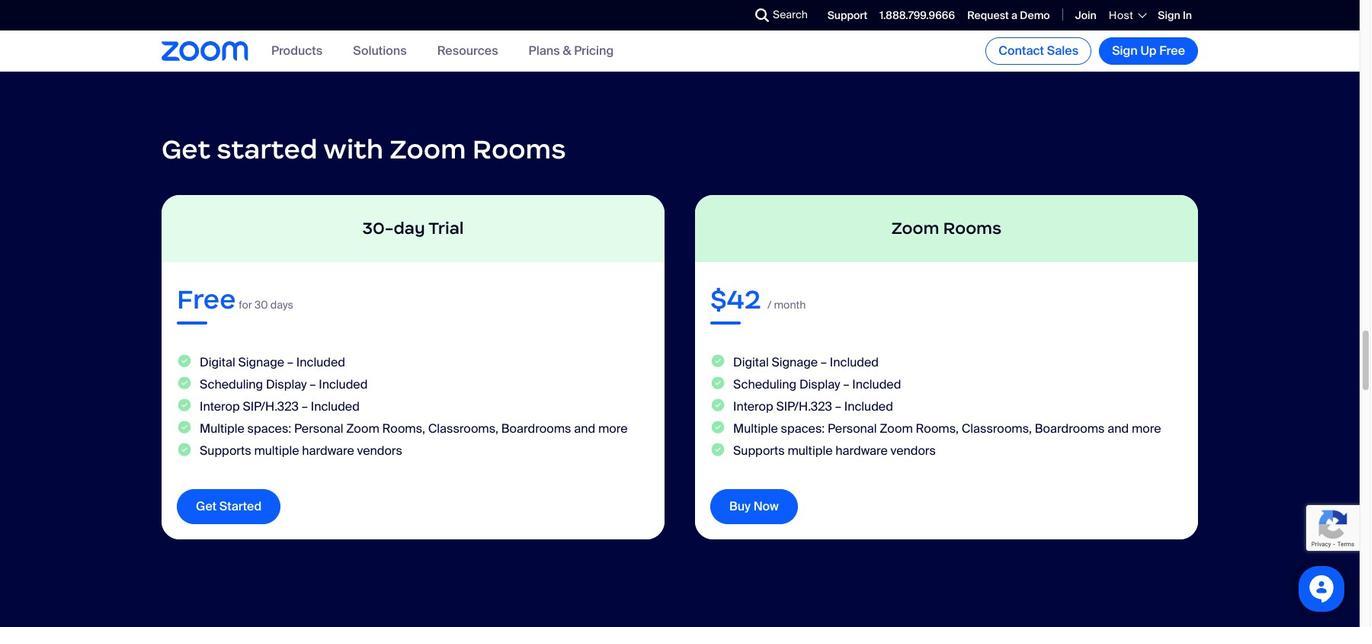 Task type: vqa. For each thing, say whether or not it's contained in the screenshot.
Rooms, associated with $42
yes



Task type: describe. For each thing, give the bounding box(es) containing it.
supports multiple hardware vendors for $42
[[733, 443, 936, 459]]

free for 30 days
[[177, 283, 293, 316]]

request a demo
[[967, 8, 1050, 22]]

interop for free
[[200, 399, 240, 415]]

multiple for $42
[[788, 443, 833, 459]]

for
[[239, 298, 252, 312]]

now
[[754, 498, 779, 514]]

buy now
[[729, 498, 779, 514]]

interop sip/h.323 – included for $42
[[733, 399, 893, 415]]

plans & pricing link
[[529, 43, 614, 59]]

digital for $42
[[733, 354, 769, 370]]

supports multiple hardware vendors for free
[[200, 443, 402, 459]]

0 horizontal spatial rooms
[[472, 133, 566, 166]]

signage for free
[[238, 354, 284, 370]]

1.888.799.9666 link
[[880, 8, 955, 22]]

multiple for free
[[200, 421, 245, 437]]

get started with zoom rooms
[[162, 133, 566, 166]]

scheduling for free
[[200, 376, 263, 392]]

get for get started with zoom rooms
[[162, 133, 210, 166]]

started
[[219, 498, 262, 514]]

multiple spaces: personal zoom rooms, classrooms, boardrooms and more for free
[[200, 421, 628, 437]]

solutions button
[[353, 43, 407, 59]]

with
[[323, 133, 383, 166]]

sign for sign up free
[[1112, 43, 1138, 59]]

sip/h.323 for $42
[[776, 399, 832, 415]]

sign up free
[[1112, 43, 1185, 59]]

demo
[[1020, 8, 1050, 22]]

signage for $42
[[772, 354, 818, 370]]

classrooms, for $42
[[962, 421, 1032, 437]]

display for $42
[[799, 376, 840, 392]]

and for $42
[[1108, 421, 1129, 437]]

spaces: for free
[[247, 421, 291, 437]]

30-
[[362, 218, 394, 238]]

buy now link
[[710, 489, 798, 524]]

pricing
[[574, 43, 614, 59]]

plans & pricing
[[529, 43, 614, 59]]

scheduling display – included for free
[[200, 376, 368, 392]]

resources button
[[437, 43, 498, 59]]

contact
[[999, 43, 1044, 59]]

personal for $42
[[828, 421, 877, 437]]

sales
[[1047, 43, 1079, 59]]

digital signage – included for free
[[200, 354, 345, 370]]

get for get started
[[196, 498, 217, 514]]

month
[[774, 298, 806, 312]]

support
[[828, 8, 868, 22]]

vendors for free
[[357, 443, 402, 459]]

zoom rooms
[[892, 218, 1002, 238]]

sign for sign in
[[1158, 8, 1180, 22]]

1 horizontal spatial free
[[1159, 43, 1185, 59]]

sip/h.323 for free
[[243, 399, 299, 415]]

digital for free
[[200, 354, 235, 370]]

multiple for free
[[254, 443, 299, 459]]

request
[[967, 8, 1009, 22]]

hardware for free
[[302, 443, 354, 459]]



Task type: locate. For each thing, give the bounding box(es) containing it.
scheduling for $42
[[733, 376, 797, 392]]

zoom
[[390, 133, 466, 166], [892, 218, 939, 238], [346, 421, 379, 437], [880, 421, 913, 437]]

classrooms, for free
[[428, 421, 498, 437]]

rooms, for free
[[382, 421, 425, 437]]

sign in
[[1158, 8, 1192, 22]]

1 horizontal spatial digital
[[733, 354, 769, 370]]

0 horizontal spatial spaces:
[[247, 421, 291, 437]]

included
[[296, 354, 345, 370], [830, 354, 879, 370], [319, 376, 368, 392], [852, 376, 901, 392], [311, 399, 360, 415], [844, 399, 893, 415]]

trial
[[428, 218, 464, 238]]

1 horizontal spatial interop
[[733, 399, 773, 415]]

interop sip/h.323 – included for free
[[200, 399, 360, 415]]

0 horizontal spatial multiple
[[200, 421, 245, 437]]

multiple
[[200, 421, 245, 437], [733, 421, 778, 437]]

buy
[[729, 498, 751, 514]]

free left for
[[177, 283, 236, 316]]

multiple for $42
[[733, 421, 778, 437]]

0 horizontal spatial personal
[[294, 421, 343, 437]]

supports up "get started"
[[200, 443, 251, 459]]

0 horizontal spatial scheduling
[[200, 376, 263, 392]]

vendors
[[357, 443, 402, 459], [891, 443, 936, 459]]

1 spaces: from the left
[[247, 421, 291, 437]]

0 horizontal spatial sign
[[1112, 43, 1138, 59]]

multiple
[[254, 443, 299, 459], [788, 443, 833, 459]]

boardrooms for free
[[501, 421, 571, 437]]

products
[[271, 43, 323, 59]]

1 horizontal spatial scheduling display – included
[[733, 376, 901, 392]]

digital signage – included down month
[[733, 354, 879, 370]]

2 scheduling display – included from the left
[[733, 376, 901, 392]]

2 multiple from the left
[[733, 421, 778, 437]]

1 horizontal spatial supports multiple hardware vendors
[[733, 443, 936, 459]]

2 supports from the left
[[733, 443, 785, 459]]

1 multiple spaces: personal zoom rooms, classrooms, boardrooms and more from the left
[[200, 421, 628, 437]]

2 personal from the left
[[828, 421, 877, 437]]

1 display from the left
[[266, 376, 307, 392]]

0 horizontal spatial display
[[266, 376, 307, 392]]

sign left up
[[1112, 43, 1138, 59]]

0 horizontal spatial interop
[[200, 399, 240, 415]]

1 horizontal spatial display
[[799, 376, 840, 392]]

scheduling display – included
[[200, 376, 368, 392], [733, 376, 901, 392]]

30
[[255, 298, 268, 312]]

sign
[[1158, 8, 1180, 22], [1112, 43, 1138, 59]]

supports for free
[[200, 443, 251, 459]]

zoom logo image
[[162, 41, 248, 61]]

personal for free
[[294, 421, 343, 437]]

1 horizontal spatial supports
[[733, 443, 785, 459]]

and
[[574, 421, 595, 437], [1108, 421, 1129, 437]]

0 horizontal spatial classrooms,
[[428, 421, 498, 437]]

1 digital from the left
[[200, 354, 235, 370]]

more for free
[[598, 421, 628, 437]]

classrooms,
[[428, 421, 498, 437], [962, 421, 1032, 437]]

signage down 30
[[238, 354, 284, 370]]

1 vertical spatial rooms
[[943, 218, 1002, 238]]

rooms, for $42
[[916, 421, 959, 437]]

1 vertical spatial free
[[177, 283, 236, 316]]

0 horizontal spatial boardrooms
[[501, 421, 571, 437]]

1 vertical spatial get
[[196, 498, 217, 514]]

spaces:
[[247, 421, 291, 437], [781, 421, 825, 437]]

search image
[[755, 8, 769, 22], [755, 8, 769, 22]]

2 more from the left
[[1132, 421, 1161, 437]]

sign left in
[[1158, 8, 1180, 22]]

hardware for $42
[[836, 443, 888, 459]]

1 horizontal spatial vendors
[[891, 443, 936, 459]]

0 vertical spatial get
[[162, 133, 210, 166]]

digital signage – included
[[200, 354, 345, 370], [733, 354, 879, 370]]

digital down free for 30 days
[[200, 354, 235, 370]]

1 horizontal spatial interop sip/h.323 – included
[[733, 399, 893, 415]]

1 vendors from the left
[[357, 443, 402, 459]]

1 horizontal spatial and
[[1108, 421, 1129, 437]]

scheduling
[[200, 376, 263, 392], [733, 376, 797, 392]]

2 rooms, from the left
[[916, 421, 959, 437]]

2 signage from the left
[[772, 354, 818, 370]]

1 horizontal spatial rooms,
[[916, 421, 959, 437]]

1 multiple from the left
[[254, 443, 299, 459]]

contact sales
[[999, 43, 1079, 59]]

1 hardware from the left
[[302, 443, 354, 459]]

support link
[[828, 8, 868, 22]]

boardrooms
[[501, 421, 571, 437], [1035, 421, 1105, 437]]

1 more from the left
[[598, 421, 628, 437]]

plans
[[529, 43, 560, 59]]

1 digital signage – included from the left
[[200, 354, 345, 370]]

0 vertical spatial sign
[[1158, 8, 1180, 22]]

1 horizontal spatial classrooms,
[[962, 421, 1032, 437]]

0 horizontal spatial hardware
[[302, 443, 354, 459]]

0 horizontal spatial signage
[[238, 354, 284, 370]]

multiple spaces: personal zoom rooms, classrooms, boardrooms and more for $42
[[733, 421, 1161, 437]]

request a demo link
[[967, 8, 1050, 22]]

1 sip/h.323 from the left
[[243, 399, 299, 415]]

supports for $42
[[733, 443, 785, 459]]

free right up
[[1159, 43, 1185, 59]]

multiple spaces: personal zoom rooms, classrooms, boardrooms and more
[[200, 421, 628, 437], [733, 421, 1161, 437]]

1 and from the left
[[574, 421, 595, 437]]

2 sip/h.323 from the left
[[776, 399, 832, 415]]

0 horizontal spatial and
[[574, 421, 595, 437]]

30-day trial
[[362, 218, 464, 238]]

None search field
[[700, 3, 759, 27]]

1 scheduling from the left
[[200, 376, 263, 392]]

get started link
[[177, 489, 281, 524]]

0 horizontal spatial digital
[[200, 354, 235, 370]]

and for free
[[574, 421, 595, 437]]

2 and from the left
[[1108, 421, 1129, 437]]

started
[[217, 133, 318, 166]]

1 vertical spatial sign
[[1112, 43, 1138, 59]]

resources
[[437, 43, 498, 59]]

–
[[287, 354, 293, 370], [821, 354, 827, 370], [310, 376, 316, 392], [843, 376, 849, 392], [302, 399, 308, 415], [835, 399, 841, 415]]

rooms,
[[382, 421, 425, 437], [916, 421, 959, 437]]

1 horizontal spatial sip/h.323
[[776, 399, 832, 415]]

0 horizontal spatial supports
[[200, 443, 251, 459]]

1 signage from the left
[[238, 354, 284, 370]]

sign in link
[[1158, 8, 1192, 22]]

&
[[563, 43, 571, 59]]

1 supports multiple hardware vendors from the left
[[200, 443, 402, 459]]

in
[[1183, 8, 1192, 22]]

0 horizontal spatial digital signage – included
[[200, 354, 345, 370]]

0 horizontal spatial multiple
[[254, 443, 299, 459]]

0 horizontal spatial interop sip/h.323 – included
[[200, 399, 360, 415]]

1 horizontal spatial signage
[[772, 354, 818, 370]]

join
[[1075, 8, 1097, 22]]

1 horizontal spatial personal
[[828, 421, 877, 437]]

personal
[[294, 421, 343, 437], [828, 421, 877, 437]]

0 horizontal spatial scheduling display – included
[[200, 376, 368, 392]]

more
[[598, 421, 628, 437], [1132, 421, 1161, 437]]

1.888.799.9666
[[880, 8, 955, 22]]

/
[[767, 298, 771, 312]]

1 horizontal spatial multiple spaces: personal zoom rooms, classrooms, boardrooms and more
[[733, 421, 1161, 437]]

$42
[[710, 283, 761, 316]]

0 horizontal spatial rooms,
[[382, 421, 425, 437]]

2 supports multiple hardware vendors from the left
[[733, 443, 936, 459]]

1 horizontal spatial sign
[[1158, 8, 1180, 22]]

1 classrooms, from the left
[[428, 421, 498, 437]]

2 vendors from the left
[[891, 443, 936, 459]]

interop for $42
[[733, 399, 773, 415]]

1 supports from the left
[[200, 443, 251, 459]]

a
[[1011, 8, 1018, 22]]

signage down month
[[772, 354, 818, 370]]

supports
[[200, 443, 251, 459], [733, 443, 785, 459]]

scheduling display – included for $42
[[733, 376, 901, 392]]

sign up free link
[[1099, 37, 1198, 65]]

join link
[[1075, 8, 1097, 22]]

2 hardware from the left
[[836, 443, 888, 459]]

hardware
[[302, 443, 354, 459], [836, 443, 888, 459]]

solutions
[[353, 43, 407, 59]]

supports up buy now
[[733, 443, 785, 459]]

get started
[[196, 498, 262, 514]]

0 horizontal spatial supports multiple hardware vendors
[[200, 443, 402, 459]]

sip/h.323
[[243, 399, 299, 415], [776, 399, 832, 415]]

1 horizontal spatial scheduling
[[733, 376, 797, 392]]

vendors for $42
[[891, 443, 936, 459]]

1 horizontal spatial multiple
[[788, 443, 833, 459]]

up
[[1141, 43, 1157, 59]]

day
[[394, 218, 425, 238]]

host
[[1109, 8, 1134, 22]]

1 horizontal spatial boardrooms
[[1035, 421, 1105, 437]]

2 digital from the left
[[733, 354, 769, 370]]

1 horizontal spatial hardware
[[836, 443, 888, 459]]

digital signage – included for $42
[[733, 354, 879, 370]]

1 interop from the left
[[200, 399, 240, 415]]

2 multiple from the left
[[788, 443, 833, 459]]

1 boardrooms from the left
[[501, 421, 571, 437]]

2 scheduling from the left
[[733, 376, 797, 392]]

1 horizontal spatial multiple
[[733, 421, 778, 437]]

0 horizontal spatial vendors
[[357, 443, 402, 459]]

rooms
[[472, 133, 566, 166], [943, 218, 1002, 238]]

0 vertical spatial free
[[1159, 43, 1185, 59]]

2 boardrooms from the left
[[1035, 421, 1105, 437]]

1 interop sip/h.323 – included from the left
[[200, 399, 360, 415]]

digital
[[200, 354, 235, 370], [733, 354, 769, 370]]

products button
[[271, 43, 323, 59]]

1 multiple from the left
[[200, 421, 245, 437]]

0 horizontal spatial sip/h.323
[[243, 399, 299, 415]]

host button
[[1109, 8, 1146, 22]]

1 horizontal spatial digital signage – included
[[733, 354, 879, 370]]

2 display from the left
[[799, 376, 840, 392]]

2 digital signage – included from the left
[[733, 354, 879, 370]]

supports multiple hardware vendors
[[200, 443, 402, 459], [733, 443, 936, 459]]

digital down /
[[733, 354, 769, 370]]

0 horizontal spatial multiple spaces: personal zoom rooms, classrooms, boardrooms and more
[[200, 421, 628, 437]]

get
[[162, 133, 210, 166], [196, 498, 217, 514]]

0 vertical spatial rooms
[[472, 133, 566, 166]]

$42 / month
[[710, 283, 806, 316]]

signage
[[238, 354, 284, 370], [772, 354, 818, 370]]

days
[[270, 298, 293, 312]]

0 horizontal spatial more
[[598, 421, 628, 437]]

1 personal from the left
[[294, 421, 343, 437]]

spaces: for $42
[[781, 421, 825, 437]]

display for free
[[266, 376, 307, 392]]

2 classrooms, from the left
[[962, 421, 1032, 437]]

interop sip/h.323 – included
[[200, 399, 360, 415], [733, 399, 893, 415]]

free
[[1159, 43, 1185, 59], [177, 283, 236, 316]]

1 rooms, from the left
[[382, 421, 425, 437]]

2 interop from the left
[[733, 399, 773, 415]]

1 scheduling display – included from the left
[[200, 376, 368, 392]]

search
[[773, 8, 808, 21]]

0 horizontal spatial free
[[177, 283, 236, 316]]

digital signage – included down days
[[200, 354, 345, 370]]

more for $42
[[1132, 421, 1161, 437]]

1 horizontal spatial spaces:
[[781, 421, 825, 437]]

2 spaces: from the left
[[781, 421, 825, 437]]

contact sales link
[[986, 37, 1092, 65]]

2 multiple spaces: personal zoom rooms, classrooms, boardrooms and more from the left
[[733, 421, 1161, 437]]

interop
[[200, 399, 240, 415], [733, 399, 773, 415]]

1 horizontal spatial more
[[1132, 421, 1161, 437]]

display
[[266, 376, 307, 392], [799, 376, 840, 392]]

boardrooms for $42
[[1035, 421, 1105, 437]]

2 interop sip/h.323 – included from the left
[[733, 399, 893, 415]]

1 horizontal spatial rooms
[[943, 218, 1002, 238]]



